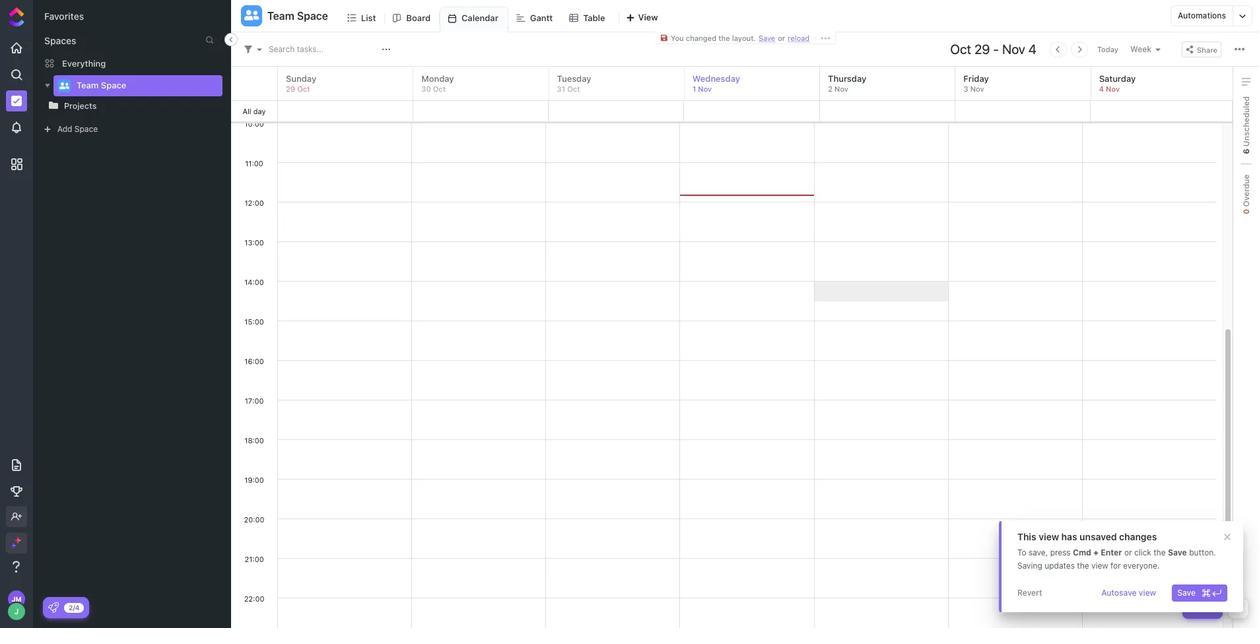 Task type: vqa. For each thing, say whether or not it's contained in the screenshot.


Task type: describe. For each thing, give the bounding box(es) containing it.
projects
[[64, 101, 97, 111]]

everyone.
[[1123, 561, 1160, 571]]

today button
[[1095, 43, 1121, 55]]

save,
[[1029, 548, 1048, 558]]

sunday 29 oct
[[286, 73, 316, 93]]

thursday
[[828, 73, 866, 84]]

monday 30 oct
[[421, 73, 454, 93]]

search
[[269, 44, 295, 54]]

nov for saturday
[[1106, 85, 1120, 93]]

nov right -
[[1002, 41, 1025, 56]]

team space link
[[77, 75, 214, 96]]

automations
[[1178, 11, 1226, 20]]

view button
[[620, 7, 664, 32]]

saturday
[[1099, 73, 1136, 84]]

16:00
[[244, 357, 264, 366]]

-
[[993, 41, 999, 56]]

oct 29 - nov 4
[[950, 41, 1037, 56]]

30
[[421, 85, 431, 93]]

oct up friday
[[950, 41, 971, 56]]

Search tasks... text field
[[269, 40, 378, 58]]

jm
[[12, 596, 21, 603]]

sparkle svg 1 image
[[15, 537, 21, 544]]

0 horizontal spatial or
[[778, 34, 785, 42]]

oct for tuesday
[[567, 85, 580, 93]]

sparkle svg 2 image
[[11, 543, 16, 548]]

18:00
[[244, 436, 264, 445]]

overdue
[[1241, 175, 1251, 209]]

19:00
[[244, 476, 264, 485]]

view for this
[[1039, 531, 1059, 543]]

board
[[406, 12, 431, 23]]

you
[[671, 34, 684, 42]]

tasks...
[[297, 44, 324, 54]]

nov for wednesday
[[698, 85, 712, 93]]

1
[[692, 85, 696, 93]]

gantt
[[530, 12, 553, 23]]

to
[[1017, 548, 1026, 558]]

team space button
[[262, 1, 328, 30]]

nov for friday
[[970, 85, 984, 93]]

autosave view button
[[1096, 585, 1161, 602]]

team for team space link at the top left
[[77, 80, 99, 91]]

for
[[1110, 561, 1121, 571]]

2/4
[[69, 604, 80, 612]]

spaces link
[[34, 35, 76, 46]]

autosave view
[[1101, 588, 1156, 598]]

list
[[361, 12, 376, 23]]

oct for sunday
[[297, 85, 310, 93]]

31
[[557, 85, 565, 93]]

autosave
[[1101, 588, 1137, 598]]

21:00
[[245, 555, 264, 564]]

click
[[1134, 548, 1151, 558]]

save button
[[756, 34, 778, 42]]

tuesday 31 oct
[[557, 73, 591, 93]]

this
[[1017, 531, 1036, 543]]

0 horizontal spatial 4
[[1028, 41, 1037, 56]]

1 horizontal spatial view
[[1091, 561, 1108, 571]]

save button
[[1172, 585, 1227, 602]]

29 for sunday
[[286, 85, 295, 93]]

table link
[[583, 7, 610, 32]]

1 vertical spatial user friends image
[[59, 82, 69, 90]]

2
[[828, 85, 833, 93]]

has
[[1061, 531, 1077, 543]]

2 horizontal spatial the
[[1154, 548, 1166, 558]]

11:00
[[245, 159, 263, 168]]

0
[[1241, 209, 1251, 214]]

monday
[[421, 73, 454, 84]]

share button
[[1182, 41, 1221, 57]]

oct for monday
[[433, 85, 446, 93]]

changed
[[686, 34, 716, 42]]

10:00
[[244, 120, 264, 128]]

space for team space button
[[297, 10, 328, 22]]

this view has unsaved changes to save, press cmd + enter or click the save button. saving updates the view for everyone.
[[1017, 531, 1216, 571]]

15:00
[[244, 318, 264, 326]]

13:00
[[244, 238, 264, 247]]

j
[[14, 607, 19, 616]]

onboarding checklist button image
[[48, 603, 59, 613]]

revert button
[[1012, 585, 1048, 602]]

press
[[1050, 548, 1071, 558]]

reload
[[788, 34, 810, 42]]



Task type: locate. For each thing, give the bounding box(es) containing it.
all
[[243, 107, 251, 115]]

12:00
[[245, 199, 264, 207]]

1 vertical spatial view
[[1091, 561, 1108, 571]]

save inside save button
[[1177, 588, 1196, 598]]

nov right the 2
[[835, 85, 848, 93]]

the
[[718, 34, 730, 42], [1154, 548, 1166, 558], [1077, 561, 1089, 571]]

table
[[583, 12, 605, 23]]

wednesday 1 nov
[[692, 73, 740, 93]]

1 horizontal spatial or
[[1124, 548, 1132, 558]]

updates
[[1045, 561, 1075, 571]]

the down 'cmd'
[[1077, 561, 1089, 571]]

wednesday
[[692, 73, 740, 84]]

board link
[[406, 7, 436, 32]]

oct down sunday
[[297, 85, 310, 93]]

1 vertical spatial space
[[101, 80, 126, 91]]

space right the add
[[75, 124, 98, 134]]

1 vertical spatial team space
[[77, 80, 126, 91]]

0 horizontal spatial team space
[[77, 80, 126, 91]]

gantt link
[[530, 7, 558, 32]]

team space down everything
[[77, 80, 126, 91]]

space down everything link
[[101, 80, 126, 91]]

view for autosave
[[1139, 588, 1156, 598]]

user friends image up projects
[[59, 82, 69, 90]]

0 horizontal spatial 29
[[286, 85, 295, 93]]

nov inside saturday 4 nov
[[1106, 85, 1120, 93]]

0 vertical spatial save
[[759, 34, 775, 42]]

0 vertical spatial team space
[[267, 10, 328, 22]]

29 inside sunday 29 oct
[[286, 85, 295, 93]]

0 vertical spatial 29
[[974, 41, 990, 56]]

team space up the search tasks...
[[267, 10, 328, 22]]

oct down the monday in the left top of the page
[[433, 85, 446, 93]]

everything link
[[34, 53, 230, 74]]

team space inside button
[[267, 10, 328, 22]]

2 vertical spatial save
[[1177, 588, 1196, 598]]

favorites button
[[44, 11, 84, 22]]

nov inside friday 3 nov
[[970, 85, 984, 93]]

1 vertical spatial or
[[1124, 548, 1132, 558]]

unscheduled
[[1241, 96, 1251, 149]]

or left click
[[1124, 548, 1132, 558]]

3
[[964, 85, 968, 93]]

1 horizontal spatial team space
[[267, 10, 328, 22]]

thursday 2 nov
[[828, 73, 866, 93]]

space inside button
[[297, 10, 328, 22]]

0 horizontal spatial view
[[1039, 531, 1059, 543]]

the left layout.
[[718, 34, 730, 42]]

sunday
[[286, 73, 316, 84]]

team space for team space button
[[267, 10, 328, 22]]

view down +
[[1091, 561, 1108, 571]]

oct
[[950, 41, 971, 56], [297, 85, 310, 93], [433, 85, 446, 93], [567, 85, 580, 93]]

or
[[778, 34, 785, 42], [1124, 548, 1132, 558]]

all day
[[243, 107, 266, 115]]

nov inside thursday 2 nov
[[835, 85, 848, 93]]

0 horizontal spatial the
[[718, 34, 730, 42]]

user friends image left team space button
[[244, 9, 259, 21]]

team
[[267, 10, 294, 22], [77, 80, 99, 91]]

team up search
[[267, 10, 294, 22]]

button.
[[1189, 548, 1216, 558]]

search tasks...
[[269, 44, 324, 54]]

week button
[[1128, 43, 1165, 55]]

nov for thursday
[[835, 85, 848, 93]]

nov inside wednesday 1 nov
[[698, 85, 712, 93]]

or inside this view has unsaved changes to save, press cmd + enter or click the save button. saving updates the view for everyone.
[[1124, 548, 1132, 558]]

team space for team space link at the top left
[[77, 80, 126, 91]]

2 horizontal spatial space
[[297, 10, 328, 22]]

17:00
[[245, 397, 264, 405]]

oct inside sunday 29 oct
[[297, 85, 310, 93]]

onboarding checklist button element
[[48, 603, 59, 613]]

view up save,
[[1039, 531, 1059, 543]]

0 horizontal spatial space
[[75, 124, 98, 134]]

unsaved
[[1080, 531, 1117, 543]]

jm j
[[12, 596, 21, 616]]

6
[[1241, 149, 1251, 154]]

29 for oct
[[974, 41, 990, 56]]

0 vertical spatial user friends image
[[244, 9, 259, 21]]

add
[[57, 124, 72, 134]]

29 down sunday
[[286, 85, 295, 93]]

0 vertical spatial view
[[1039, 531, 1059, 543]]

cmd
[[1073, 548, 1091, 558]]

2 horizontal spatial view
[[1139, 588, 1156, 598]]

calendar
[[462, 13, 498, 23]]

the right click
[[1154, 548, 1166, 558]]

+
[[1093, 548, 1099, 558]]

save right layout.
[[759, 34, 775, 42]]

everything
[[62, 58, 106, 68]]

user friends image
[[244, 9, 259, 21], [59, 82, 69, 90]]

team space
[[267, 10, 328, 22], [77, 80, 126, 91]]

you changed the layout. save or reload
[[671, 34, 810, 42]]

today
[[1097, 45, 1118, 53]]

0 vertical spatial space
[[297, 10, 328, 22]]

2 vertical spatial the
[[1077, 561, 1089, 571]]

1 vertical spatial 29
[[286, 85, 295, 93]]

space for team space link at the top left
[[101, 80, 126, 91]]

1 horizontal spatial user friends image
[[244, 9, 259, 21]]

1 horizontal spatial space
[[101, 80, 126, 91]]

1 vertical spatial the
[[1154, 548, 1166, 558]]

1 horizontal spatial 29
[[974, 41, 990, 56]]

1 vertical spatial 4
[[1099, 85, 1104, 93]]

friday 3 nov
[[964, 73, 989, 93]]

enter
[[1101, 548, 1122, 558]]

share
[[1197, 45, 1217, 54]]

save down button.
[[1177, 588, 1196, 598]]

0 vertical spatial or
[[778, 34, 785, 42]]

nov down the saturday
[[1106, 85, 1120, 93]]

1 vertical spatial team
[[77, 80, 99, 91]]

view
[[638, 12, 658, 22]]

favorites
[[44, 11, 84, 22]]

view down everyone.
[[1139, 588, 1156, 598]]

save left button.
[[1168, 548, 1187, 558]]

revert
[[1017, 588, 1042, 598]]

22:00
[[244, 595, 264, 603]]

nov down friday
[[970, 85, 984, 93]]

projects link
[[20, 99, 214, 113], [64, 101, 214, 111]]

team up projects
[[77, 80, 99, 91]]

0 horizontal spatial user friends image
[[59, 82, 69, 90]]

nov right 1
[[698, 85, 712, 93]]

0 horizontal spatial team
[[77, 80, 99, 91]]

save inside this view has unsaved changes to save, press cmd + enter or click the save button. saving updates the view for everyone.
[[1168, 548, 1187, 558]]

1 horizontal spatial 4
[[1099, 85, 1104, 93]]

automations button
[[1171, 6, 1233, 26]]

tuesday
[[557, 73, 591, 84]]

or left reload on the right of the page
[[778, 34, 785, 42]]

day
[[253, 107, 266, 115]]

1 vertical spatial save
[[1168, 548, 1187, 558]]

0 vertical spatial team
[[267, 10, 294, 22]]

calendar link
[[462, 7, 504, 32]]

1 horizontal spatial team
[[267, 10, 294, 22]]

29 left -
[[974, 41, 990, 56]]

oct inside 'monday 30 oct'
[[433, 85, 446, 93]]

oct inside 'tuesday 31 oct'
[[567, 85, 580, 93]]

4 down the saturday
[[1099, 85, 1104, 93]]

task
[[1200, 603, 1217, 613]]

4 inside saturday 4 nov
[[1099, 85, 1104, 93]]

list link
[[361, 7, 381, 32]]

team for team space button
[[267, 10, 294, 22]]

spaces
[[44, 35, 76, 46]]

20:00
[[244, 516, 264, 524]]

saving
[[1017, 561, 1042, 571]]

1 horizontal spatial the
[[1077, 561, 1089, 571]]

add space
[[57, 124, 98, 134]]

space up the tasks...
[[297, 10, 328, 22]]

0 vertical spatial 4
[[1028, 41, 1037, 56]]

week
[[1130, 44, 1151, 54]]

2 vertical spatial space
[[75, 124, 98, 134]]

view
[[1039, 531, 1059, 543], [1091, 561, 1108, 571], [1139, 588, 1156, 598]]

saturday 4 nov
[[1099, 73, 1136, 93]]

2 vertical spatial view
[[1139, 588, 1156, 598]]

changes
[[1119, 531, 1157, 543]]

team inside button
[[267, 10, 294, 22]]

view inside button
[[1139, 588, 1156, 598]]

4 right -
[[1028, 41, 1037, 56]]

0 vertical spatial the
[[718, 34, 730, 42]]

14:00
[[244, 278, 264, 287]]

oct down tuesday
[[567, 85, 580, 93]]



